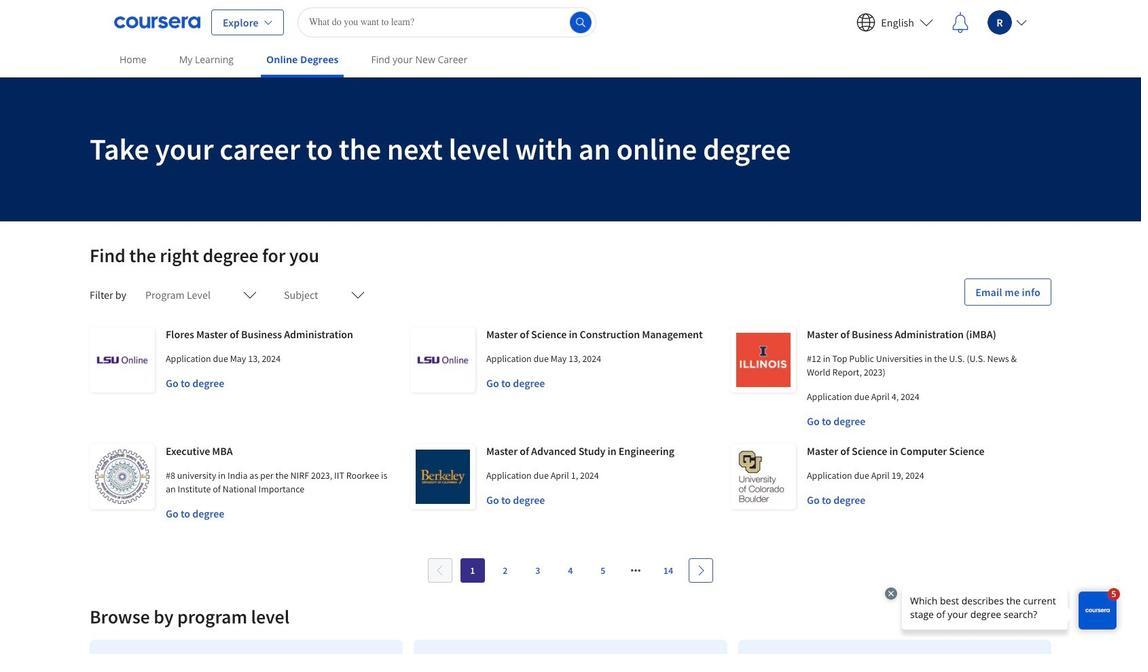 Task type: vqa. For each thing, say whether or not it's contained in the screenshot.
Go to next page 'image'
yes



Task type: locate. For each thing, give the bounding box(es) containing it.
1 horizontal spatial louisiana state university image
[[410, 327, 475, 393]]

university of illinois at urbana-champaign image
[[731, 327, 796, 393]]

iit roorkee image
[[90, 444, 155, 509]]

2 louisiana state university image from the left
[[410, 327, 475, 393]]

None search field
[[297, 7, 596, 37]]

louisiana state university image
[[90, 327, 155, 393], [410, 327, 475, 393]]

list
[[84, 634, 1057, 654]]

university of california, berkeley image
[[410, 444, 475, 509]]

0 horizontal spatial louisiana state university image
[[90, 327, 155, 393]]

coursera image
[[114, 11, 200, 33]]

university of colorado boulder image
[[731, 444, 796, 509]]



Task type: describe. For each thing, give the bounding box(es) containing it.
go to next page image
[[695, 565, 706, 576]]

What do you want to learn? text field
[[297, 7, 596, 37]]

1 louisiana state university image from the left
[[90, 327, 155, 393]]



